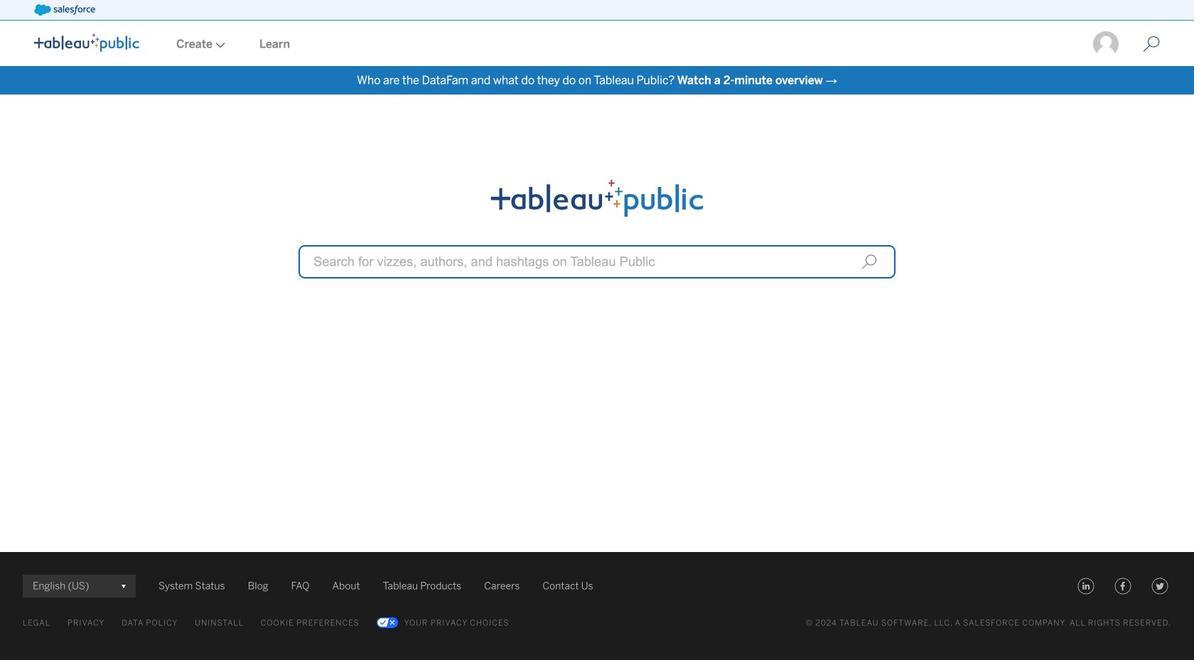Task type: locate. For each thing, give the bounding box(es) containing it.
create image
[[213, 42, 225, 48]]

Search input field
[[299, 245, 896, 279]]

logo image
[[34, 33, 139, 52]]



Task type: describe. For each thing, give the bounding box(es) containing it.
selected language element
[[33, 575, 126, 598]]

go to search image
[[1126, 36, 1177, 53]]

search image
[[861, 254, 877, 270]]

salesforce logo image
[[34, 4, 95, 16]]

gary.orlando image
[[1092, 30, 1120, 58]]



Task type: vqa. For each thing, say whether or not it's contained in the screenshot.
'create' image
yes



